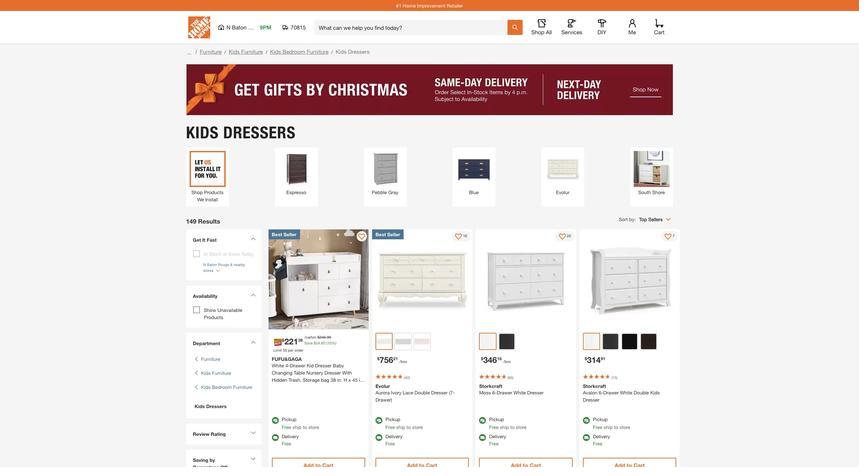 Task type: vqa. For each thing, say whether or not it's contained in the screenshot.
Best Seller corresponding to White 4-Drawer Kid Dresser Baby Changing Table Nursery Dresser With Hidden Trash, Storage bag 38 in. H x 45 in. W 'image' at the left
yes



Task type: locate. For each thing, give the bounding box(es) containing it.
off
[[221, 465, 227, 468]]

back caret image
[[195, 370, 198, 377], [195, 384, 198, 391]]

1 vertical spatial kids furniture link
[[201, 370, 231, 377]]

available for pickup image up available shipping icon
[[376, 418, 383, 425]]

aurora
[[376, 390, 390, 396]]

per
[[288, 348, 294, 353]]

1 vertical spatial products
[[204, 315, 223, 321]]

retailer
[[447, 3, 463, 8]]

ivory
[[391, 390, 402, 396]]

/box inside $ 346 18 /box
[[504, 360, 511, 364]]

best seller
[[272, 232, 297, 238], [376, 232, 400, 238]]

1 vertical spatial kids bedroom furniture link
[[201, 384, 252, 391]]

1 horizontal spatial double
[[634, 390, 649, 396]]

0 horizontal spatial kids bedroom furniture link
[[201, 384, 252, 391]]

2 store from the left
[[412, 425, 423, 431]]

results
[[198, 218, 220, 225]]

1 caret icon image from the top
[[251, 238, 256, 241]]

1 horizontal spatial baton
[[232, 24, 247, 31]]

0 horizontal spatial seller
[[284, 232, 297, 238]]

kids furniture link
[[229, 48, 263, 55], [201, 370, 231, 377]]

2 white image from the left
[[585, 335, 599, 349]]

1 vertical spatial evolur
[[376, 384, 390, 390]]

drawer for /box
[[497, 390, 512, 396]]

1 vertical spatial shop
[[192, 190, 203, 195]]

evolur image
[[545, 151, 581, 187]]

display image
[[359, 234, 365, 241], [455, 234, 462, 241], [665, 234, 672, 241]]

available for pickup image for aurora ivory lace double dresser (7-drawer) image
[[376, 418, 383, 425]]

shop up we
[[192, 190, 203, 195]]

/box inside $ 756 21 /box
[[400, 360, 407, 364]]

0 horizontal spatial best
[[272, 232, 282, 238]]

1 storkcraft from the left
[[479, 384, 503, 390]]

drawer inside storkcraft avalon 6-drawer white double kids dresser
[[604, 390, 619, 396]]

white inside storkcraft moss 6-drawer white dresser
[[514, 390, 526, 396]]

1 vertical spatial rouge
[[218, 263, 229, 267]]

$ left 21
[[377, 357, 380, 362]]

0 horizontal spatial shop
[[192, 190, 203, 195]]

show unavailable products link
[[204, 308, 242, 321]]

2 caret icon image from the top
[[251, 294, 256, 297]]

221
[[284, 337, 298, 347]]

1 horizontal spatial white image
[[585, 335, 599, 349]]

1 horizontal spatial /box
[[504, 360, 511, 364]]

storkcraft inside storkcraft avalon 6-drawer white double kids dresser
[[583, 384, 606, 390]]

bedroom down kids furniture
[[212, 385, 232, 391]]

available for pickup image
[[272, 418, 279, 425], [376, 418, 383, 425], [479, 418, 486, 425]]

0 horizontal spatial storkcraft
[[479, 384, 503, 390]]

$ inside $ 756 21 /box
[[377, 357, 380, 362]]

1 horizontal spatial gray image
[[603, 335, 619, 350]]

hidden
[[272, 378, 287, 384]]

0 horizontal spatial /box
[[400, 360, 407, 364]]

products inside shop products we install
[[204, 190, 224, 195]]

0 horizontal spatial best seller
[[272, 232, 297, 238]]

4 ship from the left
[[604, 425, 613, 431]]

storkcraft up moss
[[479, 384, 503, 390]]

today
[[241, 251, 254, 257]]

rouge inside n baton rouge & nearby stores
[[218, 263, 229, 267]]

get it fast
[[193, 237, 217, 243]]

seller
[[284, 232, 297, 238], [387, 232, 400, 238]]

2 back caret image from the top
[[195, 384, 198, 391]]

1 double from the left
[[415, 390, 430, 396]]

caret icon image
[[251, 238, 256, 241], [251, 294, 256, 297], [251, 341, 256, 344], [251, 432, 256, 435], [251, 458, 256, 461]]

pickup
[[282, 417, 297, 423], [386, 417, 400, 423], [489, 417, 504, 423], [593, 417, 608, 423]]

drawer for 314
[[604, 390, 619, 396]]

1 horizontal spatial display image
[[455, 234, 462, 241]]

( 65 )
[[508, 376, 514, 380]]

4 pickup free ship to store from the left
[[593, 417, 631, 431]]

drawer up the table
[[290, 363, 305, 369]]

3 available shipping image from the left
[[583, 435, 590, 442]]

back caret image for kids furniture
[[195, 370, 198, 377]]

$ left 18
[[481, 357, 483, 362]]

1 horizontal spatial .
[[326, 336, 327, 340]]

pickup free ship to store for available for pickup image for the white 4-drawer kid dresser baby changing table nursery dresser with hidden trash, storage bag 38 in. h x 45 in. w image
[[282, 417, 319, 431]]

install
[[205, 197, 218, 203]]

16 button
[[452, 231, 471, 242]]

gray image up 91
[[603, 335, 619, 350]]

1 horizontal spatial available for pickup image
[[376, 418, 383, 425]]

0 vertical spatial rouge
[[248, 24, 264, 31]]

/box right 21
[[400, 360, 407, 364]]

What can we help you find today? search field
[[319, 20, 507, 35]]

2 horizontal spatial )
[[617, 376, 618, 380]]

available for pickup image down moss
[[479, 418, 486, 425]]

products up install
[[204, 190, 224, 195]]

fufu&gaga
[[272, 357, 302, 363]]

display image inside 7 dropdown button
[[665, 234, 672, 241]]

.
[[326, 336, 327, 340], [320, 341, 321, 346]]

bag
[[321, 378, 329, 384]]

3 pickup free ship to store from the left
[[489, 417, 527, 431]]

kids bedroom furniture link down kids furniture
[[201, 384, 252, 391]]

$ up 24
[[318, 336, 320, 340]]

kids furniture link up the kids bedroom furniture
[[201, 370, 231, 377]]

black image
[[622, 335, 638, 350]]

0 vertical spatial dressers
[[348, 48, 370, 55]]

3 caret icon image from the top
[[251, 341, 256, 344]]

kids furniture link for "kids bedroom furniture" "link" to the right
[[229, 48, 263, 55]]

dresser
[[315, 363, 332, 369], [325, 371, 341, 376], [431, 390, 448, 396], [527, 390, 544, 396], [583, 397, 600, 403]]

( right the 60
[[327, 341, 328, 346]]

best for the white 4-drawer kid dresser baby changing table nursery dresser with hidden trash, storage bag 38 in. h x 45 in. w image
[[272, 232, 282, 238]]

1 vertical spatial bedroom
[[212, 385, 232, 391]]

2 best from the left
[[376, 232, 386, 238]]

1 pickup from the left
[[282, 417, 297, 423]]

$ inside $ 346 18 /box
[[481, 357, 483, 362]]

we
[[197, 197, 204, 203]]

1 back caret image from the top
[[195, 370, 198, 377]]

5 caret icon image from the top
[[251, 458, 256, 461]]

n up stores
[[203, 263, 206, 267]]

kids dressers link
[[193, 403, 255, 411]]

2 horizontal spatial white
[[620, 390, 633, 396]]

1 delivery from the left
[[282, 434, 299, 440]]

0 vertical spatial n
[[227, 24, 231, 31]]

1 gray image from the left
[[500, 335, 515, 350]]

saving by percentage off
[[193, 458, 227, 468]]

1 vertical spatial .
[[320, 341, 321, 346]]

double inside evolur aurora ivory lace double dresser (7- drawer)
[[415, 390, 430, 396]]

products inside the show unavailable products
[[204, 315, 223, 321]]

espresso image
[[278, 151, 314, 187]]

evolur link
[[545, 151, 581, 196]]

) up lace
[[409, 376, 410, 380]]

drawer down ( 65 )
[[497, 390, 512, 396]]

2 horizontal spatial available for pickup image
[[479, 418, 486, 425]]

3 pickup from the left
[[489, 417, 504, 423]]

15
[[613, 376, 617, 380]]

caret icon image inside availability link
[[251, 294, 256, 297]]

2 storkcraft from the left
[[583, 384, 606, 390]]

0 horizontal spatial )
[[409, 376, 410, 380]]

in stock at store today
[[204, 251, 254, 257]]

shop inside shop products we install
[[192, 190, 203, 195]]

2 6- from the left
[[599, 390, 604, 396]]

ship
[[293, 425, 302, 431], [396, 425, 405, 431], [500, 425, 509, 431], [604, 425, 613, 431]]

7
[[673, 234, 675, 239]]

1 horizontal spatial 6-
[[599, 390, 604, 396]]

/box
[[400, 360, 407, 364], [504, 360, 511, 364]]

drawer down 15
[[604, 390, 619, 396]]

( up storkcraft moss 6-drawer white dresser
[[508, 376, 509, 380]]

nearby
[[234, 263, 245, 267]]

$ inside $ 221 39
[[282, 338, 284, 343]]

) up storkcraft moss 6-drawer white dresser
[[513, 376, 514, 380]]

white image up 346
[[481, 335, 495, 349]]

0 horizontal spatial in.
[[337, 378, 342, 384]]

1 horizontal spatial n
[[227, 24, 231, 31]]

2 available for pickup image from the left
[[376, 418, 383, 425]]

storkcraft for 314
[[583, 384, 606, 390]]

2 horizontal spatial drawer
[[604, 390, 619, 396]]

n inside n baton rouge & nearby stores
[[203, 263, 206, 267]]

evolur down evolur image
[[556, 190, 570, 195]]

kids furniture link for the leftmost "kids bedroom furniture" "link"
[[201, 370, 231, 377]]

245
[[320, 336, 326, 340]]

45
[[352, 378, 358, 384]]

dresser for storkcraft
[[527, 390, 544, 396]]

1 vertical spatial n
[[203, 263, 206, 267]]

blue image
[[456, 151, 492, 187]]

1 horizontal spatial best
[[376, 232, 386, 238]]

1 horizontal spatial evolur
[[556, 190, 570, 195]]

0 horizontal spatial white
[[272, 363, 284, 369]]

$ for 346
[[481, 357, 483, 362]]

0 horizontal spatial display image
[[359, 234, 365, 241]]

baton
[[232, 24, 247, 31], [207, 263, 217, 267]]

1 vertical spatial baton
[[207, 263, 217, 267]]

rouge left &
[[218, 263, 229, 267]]

0 horizontal spatial evolur
[[376, 384, 390, 390]]

best seller for the white 4-drawer kid dresser baby changing table nursery dresser with hidden trash, storage bag 38 in. h x 45 in. w image
[[272, 232, 297, 238]]

n for n baton rouge
[[227, 24, 231, 31]]

gray image up 18
[[500, 335, 515, 350]]

1 horizontal spatial seller
[[387, 232, 400, 238]]

dresser inside evolur aurora ivory lace double dresser (7- drawer)
[[431, 390, 448, 396]]

n for n baton rouge & nearby stores
[[203, 263, 206, 267]]

0 horizontal spatial available shipping image
[[272, 435, 279, 442]]

) for 756
[[409, 376, 410, 380]]

1 ship from the left
[[293, 425, 302, 431]]

products down show
[[204, 315, 223, 321]]

$ 314 91
[[585, 356, 606, 365]]

shop inside button
[[532, 29, 545, 35]]

0 vertical spatial shop
[[532, 29, 545, 35]]

1 horizontal spatial best seller
[[376, 232, 400, 238]]

kids dressers
[[186, 123, 296, 143], [195, 404, 227, 410]]

furniture link for kids furniture link associated with the leftmost "kids bedroom furniture" "link"
[[201, 356, 220, 363]]

baton for n baton rouge & nearby stores
[[207, 263, 217, 267]]

drawer inside storkcraft moss 6-drawer white dresser
[[497, 390, 512, 396]]

4 caret icon image from the top
[[251, 432, 256, 435]]

7 button
[[662, 231, 678, 242]]

in
[[204, 251, 208, 257]]

21
[[393, 357, 398, 362]]

0 vertical spatial kids dressers
[[186, 123, 296, 143]]

$
[[318, 336, 320, 340], [282, 338, 284, 343], [314, 341, 316, 346], [377, 357, 380, 362], [481, 357, 483, 362], [585, 357, 587, 362]]

furniture inside "link"
[[233, 385, 252, 391]]

$ inside $ 314 91
[[585, 357, 587, 362]]

0 horizontal spatial gray image
[[500, 335, 515, 350]]

1 best from the left
[[272, 232, 282, 238]]

save
[[305, 341, 313, 346]]

storkcraft
[[479, 384, 503, 390], [583, 384, 606, 390]]

evolur inside evolur aurora ivory lace double dresser (7- drawer)
[[376, 384, 390, 390]]

1 horizontal spatial bedroom
[[283, 48, 305, 55]]

1 horizontal spatial available shipping image
[[479, 435, 486, 442]]

1 horizontal spatial )
[[513, 376, 514, 380]]

1 white image from the left
[[481, 335, 495, 349]]

2 best seller from the left
[[376, 232, 400, 238]]

white image for /box
[[481, 335, 495, 349]]

0 vertical spatial products
[[204, 190, 224, 195]]

1 / from the left
[[196, 49, 197, 55]]

1 horizontal spatial rouge
[[248, 24, 264, 31]]

/box right 18
[[504, 360, 511, 364]]

cart link
[[652, 19, 667, 36]]

1 horizontal spatial shop
[[532, 29, 545, 35]]

dressers inside ... / furniture / kids furniture / kids bedroom furniture / kids dressers
[[348, 48, 370, 55]]

4 store from the left
[[620, 425, 631, 431]]

available shipping image
[[376, 435, 383, 442]]

caret icon image inside the saving by percentage off link
[[251, 458, 256, 461]]

kids bedroom furniture link down 70815 on the left top of the page
[[270, 48, 329, 55]]

$ left 91
[[585, 357, 587, 362]]

1 best seller from the left
[[272, 232, 297, 238]]

dressers
[[348, 48, 370, 55], [223, 123, 296, 143], [206, 404, 227, 410]]

limit
[[274, 348, 282, 353]]

furniture link right ... on the top of the page
[[200, 48, 222, 55]]

0 horizontal spatial drawer
[[290, 363, 305, 369]]

availability
[[193, 294, 218, 299]]

0 vertical spatial evolur
[[556, 190, 570, 195]]

6- right moss
[[493, 390, 497, 396]]

storkcraft for /box
[[479, 384, 503, 390]]

6- inside storkcraft avalon 6-drawer white double kids dresser
[[599, 390, 604, 396]]

available for pickup image down w
[[272, 418, 279, 425]]

0 horizontal spatial white image
[[481, 335, 495, 349]]

dresser for evolur
[[431, 390, 448, 396]]

( up lace
[[404, 376, 405, 380]]

white image up 314
[[585, 335, 599, 349]]

( inside /carton $ 245 . 99 save $ 24 . 60 ( 10 %) limit 50 per order
[[327, 341, 328, 346]]

6- inside storkcraft moss 6-drawer white dresser
[[493, 390, 497, 396]]

gray image for 314
[[603, 335, 619, 350]]

2 horizontal spatial display image
[[665, 234, 672, 241]]

756
[[380, 356, 393, 365]]

70815 button
[[283, 24, 306, 31]]

available shipping image for 314
[[583, 435, 590, 442]]

6-
[[493, 390, 497, 396], [599, 390, 604, 396]]

2 in. from the left
[[359, 378, 364, 384]]

gray image
[[500, 335, 515, 350], [603, 335, 619, 350]]

1 horizontal spatial white
[[514, 390, 526, 396]]

2 vertical spatial dressers
[[206, 404, 227, 410]]

2 /box from the left
[[504, 360, 511, 364]]

white 4-drawer kid dresser baby changing table nursery dresser with hidden trash, storage bag 38 in. h x 45 in. w image
[[268, 230, 369, 330]]

best
[[272, 232, 282, 238], [376, 232, 386, 238]]

drawer inside fufu&gaga white 4-drawer kid dresser baby changing table nursery dresser with hidden trash, storage bag 38 in. h x 45 in. w
[[290, 363, 305, 369]]

1 horizontal spatial storkcraft
[[583, 384, 606, 390]]

0 horizontal spatial double
[[415, 390, 430, 396]]

16
[[463, 234, 467, 239]]

available for pickup image for the white 4-drawer kid dresser baby changing table nursery dresser with hidden trash, storage bag 38 in. h x 45 in. w image
[[272, 418, 279, 425]]

available shipping image
[[272, 435, 279, 442], [479, 435, 486, 442], [583, 435, 590, 442]]

n right the home depot logo
[[227, 24, 231, 31]]

kids inside storkcraft avalon 6-drawer white double kids dresser
[[651, 390, 660, 396]]

pebble gray
[[372, 190, 399, 195]]

rouge up ... / furniture / kids furniture / kids bedroom furniture / kids dressers
[[248, 24, 264, 31]]

3 display image from the left
[[665, 234, 672, 241]]

( up storkcraft avalon 6-drawer white double kids dresser
[[612, 376, 613, 380]]

2 available shipping image from the left
[[479, 435, 486, 442]]

0 vertical spatial furniture link
[[200, 48, 222, 55]]

bedroom down 70815 button
[[283, 48, 305, 55]]

2 display image from the left
[[455, 234, 462, 241]]

3 available for pickup image from the left
[[479, 418, 486, 425]]

white image
[[481, 335, 495, 349], [585, 335, 599, 349]]

1 seller from the left
[[284, 232, 297, 238]]

avalon
[[583, 390, 598, 396]]

0 horizontal spatial available for pickup image
[[272, 418, 279, 425]]

white image for 314
[[585, 335, 599, 349]]

by:
[[629, 217, 636, 223]]

0 vertical spatial kids bedroom furniture link
[[270, 48, 329, 55]]

1 available for pickup image from the left
[[272, 418, 279, 425]]

346
[[483, 356, 497, 365]]

0 horizontal spatial n
[[203, 263, 206, 267]]

x
[[349, 378, 351, 384]]

2 gray image from the left
[[603, 335, 619, 350]]

0 vertical spatial baton
[[232, 24, 247, 31]]

caret icon image inside the get it fast link
[[251, 238, 256, 241]]

( for evolur aurora ivory lace double dresser (7- drawer)
[[404, 376, 405, 380]]

blue link
[[456, 151, 492, 196]]

$ up '50'
[[282, 338, 284, 343]]

( for storkcraft avalon 6-drawer white double kids dresser
[[612, 376, 613, 380]]

1 horizontal spatial drawer
[[497, 390, 512, 396]]

services button
[[561, 19, 583, 36]]

best seller for aurora ivory lace double dresser (7-drawer) image
[[376, 232, 400, 238]]

0 horizontal spatial rouge
[[218, 263, 229, 267]]

pickup free ship to store
[[282, 417, 319, 431], [386, 417, 423, 431], [489, 417, 527, 431], [593, 417, 631, 431]]

) up storkcraft avalon 6-drawer white double kids dresser
[[617, 376, 618, 380]]

shop left all
[[532, 29, 545, 35]]

1 to from the left
[[303, 425, 307, 431]]

baton up stores
[[207, 263, 217, 267]]

1 ) from the left
[[409, 376, 410, 380]]

gray
[[388, 190, 399, 195]]

pickup free ship to store for aurora ivory lace double dresser (7-drawer) image's available for pickup image
[[386, 417, 423, 431]]

1 6- from the left
[[493, 390, 497, 396]]

0 horizontal spatial baton
[[207, 263, 217, 267]]

storkcraft moss 6-drawer white dresser
[[479, 384, 544, 396]]

delivery
[[282, 434, 299, 440], [386, 434, 403, 440], [489, 434, 507, 440], [593, 434, 610, 440]]

furniture link right back caret icon
[[201, 356, 220, 363]]

evolur aurora ivory lace double dresser (7- drawer)
[[376, 384, 455, 403]]

caret icon image for department
[[251, 341, 256, 344]]

it
[[202, 237, 206, 243]]

white inside storkcraft avalon 6-drawer white double kids dresser
[[620, 390, 633, 396]]

display image inside 16 dropdown button
[[455, 234, 462, 241]]

1 horizontal spatial in.
[[359, 378, 364, 384]]

1 vertical spatial furniture link
[[201, 356, 220, 363]]

storkcraft up avalon
[[583, 384, 606, 390]]

0 vertical spatial kids furniture link
[[229, 48, 263, 55]]

1 in. from the left
[[337, 378, 342, 384]]

1 display image from the left
[[359, 234, 365, 241]]

stock
[[209, 251, 222, 257]]

4 delivery free from the left
[[593, 434, 610, 447]]

back caret image for kids bedroom furniture
[[195, 384, 198, 391]]

6- right avalon
[[599, 390, 604, 396]]

furniture link for "kids bedroom furniture" "link" to the right kids furniture link
[[200, 48, 222, 55]]

0 vertical spatial back caret image
[[195, 370, 198, 377]]

2 double from the left
[[634, 390, 649, 396]]

$ 756 21 /box
[[377, 356, 407, 365]]

2 pickup from the left
[[386, 417, 400, 423]]

0 horizontal spatial 6-
[[493, 390, 497, 396]]

&
[[230, 263, 233, 267]]

1 /box from the left
[[400, 360, 407, 364]]

kids
[[229, 48, 240, 55], [270, 48, 281, 55], [336, 48, 347, 55], [186, 123, 219, 143], [201, 371, 211, 377], [201, 385, 211, 391], [651, 390, 660, 396], [195, 404, 205, 410]]

1 delivery free from the left
[[282, 434, 299, 447]]

white
[[272, 363, 284, 369], [514, 390, 526, 396], [620, 390, 633, 396]]

review
[[193, 432, 210, 438]]

evolur for evolur
[[556, 190, 570, 195]]

evolur up 'aurora'
[[376, 384, 390, 390]]

baton for n baton rouge
[[232, 24, 247, 31]]

caret icon image inside department link
[[251, 341, 256, 344]]

2 ship from the left
[[396, 425, 405, 431]]

aurora ivory lace double dresser (7-drawer) image
[[372, 230, 473, 330]]

in. right 45 at the bottom left of page
[[359, 378, 364, 384]]

1 pickup free ship to store from the left
[[282, 417, 319, 431]]

storkcraft inside storkcraft moss 6-drawer white dresser
[[479, 384, 503, 390]]

in. left the h
[[337, 378, 342, 384]]

2 horizontal spatial available shipping image
[[583, 435, 590, 442]]

2 seller from the left
[[387, 232, 400, 238]]

baton left '9pm'
[[232, 24, 247, 31]]

3 store from the left
[[516, 425, 527, 431]]

show
[[204, 308, 216, 313]]

kids furniture link down n baton rouge
[[229, 48, 263, 55]]

dresser inside storkcraft moss 6-drawer white dresser
[[527, 390, 544, 396]]

0 horizontal spatial bedroom
[[212, 385, 232, 391]]

2 ) from the left
[[513, 376, 514, 380]]

1 vertical spatial back caret image
[[195, 384, 198, 391]]

with
[[342, 371, 352, 376]]

baton inside n baton rouge & nearby stores
[[207, 263, 217, 267]]

2 pickup free ship to store from the left
[[386, 417, 423, 431]]

delivery free
[[282, 434, 299, 447], [386, 434, 403, 447], [489, 434, 507, 447], [593, 434, 610, 447]]

0 vertical spatial bedroom
[[283, 48, 305, 55]]



Task type: describe. For each thing, give the bounding box(es) containing it.
2 delivery from the left
[[386, 434, 403, 440]]

pebble gray link
[[367, 151, 403, 196]]

dresser inside storkcraft avalon 6-drawer white double kids dresser
[[583, 397, 600, 403]]

south shore image
[[634, 151, 670, 187]]

4 to from the left
[[614, 425, 619, 431]]

stores
[[203, 269, 214, 273]]

$ right save on the bottom left of the page
[[314, 341, 316, 346]]

/carton
[[305, 336, 317, 340]]

3 to from the left
[[511, 425, 515, 431]]

10
[[328, 341, 332, 346]]

services
[[562, 29, 583, 35]]

ivory lace image
[[377, 335, 392, 349]]

table
[[294, 371, 305, 376]]

/box for 346
[[504, 360, 511, 364]]

1 vertical spatial kids dressers
[[195, 404, 227, 410]]

display image for 16
[[455, 234, 462, 241]]

%)
[[332, 341, 337, 346]]

get
[[193, 237, 201, 243]]

south shore
[[639, 190, 665, 195]]

pickup free ship to store for third available for pickup image from left
[[489, 417, 527, 431]]

pebble gray image
[[367, 151, 403, 187]]

lace
[[403, 390, 413, 396]]

top
[[639, 217, 647, 223]]

1 horizontal spatial kids bedroom furniture link
[[270, 48, 329, 55]]

available shipping image for /box
[[479, 435, 486, 442]]

fast
[[207, 237, 217, 243]]

south shore link
[[634, 151, 670, 196]]

0 vertical spatial .
[[326, 336, 327, 340]]

) for 346
[[513, 376, 514, 380]]

sponsored banner image
[[186, 64, 673, 116]]

dresser for fufu&gaga
[[315, 363, 332, 369]]

... button
[[186, 48, 193, 57]]

$ for 314
[[585, 357, 587, 362]]

kids inside "link"
[[201, 385, 211, 391]]

saving by percentage off link
[[190, 454, 258, 468]]

6- for /box
[[493, 390, 497, 396]]

39
[[298, 338, 303, 343]]

shop for shop all
[[532, 29, 545, 35]]

kids furniture
[[201, 371, 231, 377]]

fufu&gaga white 4-drawer kid dresser baby changing table nursery dresser with hidden trash, storage bag 38 in. h x 45 in. w
[[272, 357, 364, 391]]

w
[[272, 385, 276, 391]]

3 delivery free from the left
[[489, 434, 507, 447]]

caret icon image for availability
[[251, 294, 256, 297]]

4 delivery from the left
[[593, 434, 610, 440]]

available for pickup image
[[583, 418, 590, 425]]

2 / from the left
[[225, 49, 226, 55]]

shop all
[[532, 29, 552, 35]]

n baton rouge
[[227, 24, 264, 31]]

me button
[[622, 19, 643, 36]]

espresso link
[[278, 151, 314, 196]]

shop for shop products we install
[[192, 190, 203, 195]]

3 delivery from the left
[[489, 434, 507, 440]]

bedroom inside ... / furniture / kids furniture / kids bedroom furniture / kids dressers
[[283, 48, 305, 55]]

seller for the white 4-drawer kid dresser baby changing table nursery dresser with hidden trash, storage bag 38 in. h x 45 in. w image
[[284, 232, 297, 238]]

bedroom inside "link"
[[212, 385, 232, 391]]

38
[[331, 378, 336, 384]]

percentage
[[193, 465, 219, 468]]

moss
[[479, 390, 491, 396]]

#1 home improvement retailer
[[396, 3, 463, 8]]

review rating
[[193, 432, 226, 438]]

1 available shipping image from the left
[[272, 435, 279, 442]]

white for /box
[[514, 390, 526, 396]]

avalon 6-drawer white double kids dresser image
[[580, 230, 680, 330]]

$ for 221
[[282, 338, 284, 343]]

... / furniture / kids furniture / kids bedroom furniture / kids dressers
[[186, 48, 370, 55]]

2 delivery free from the left
[[386, 434, 403, 447]]

storage
[[303, 378, 320, 384]]

6- for 314
[[599, 390, 604, 396]]

rouge for n baton rouge
[[248, 24, 264, 31]]

rating
[[211, 432, 226, 438]]

all
[[546, 29, 552, 35]]

order
[[295, 348, 304, 353]]

3 ship from the left
[[500, 425, 509, 431]]

0 horizontal spatial .
[[320, 341, 321, 346]]

department link
[[190, 337, 258, 351]]

60
[[321, 341, 326, 346]]

display image for 7
[[665, 234, 672, 241]]

4 pickup from the left
[[593, 417, 608, 423]]

display image
[[559, 234, 566, 241]]

kid
[[307, 363, 314, 369]]

shop all button
[[531, 19, 553, 36]]

/box for 756
[[400, 360, 407, 364]]

akoya grey pearl image
[[396, 335, 411, 350]]

pebble
[[372, 190, 387, 195]]

review rating link
[[193, 431, 238, 438]]

gray image for /box
[[500, 335, 515, 350]]

at
[[223, 251, 227, 257]]

show unavailable products
[[204, 308, 242, 321]]

40
[[405, 376, 409, 380]]

south
[[639, 190, 651, 195]]

improvement
[[417, 3, 446, 8]]

3 / from the left
[[266, 49, 267, 55]]

shore
[[653, 190, 665, 195]]

kids bedroom furniture
[[201, 385, 252, 391]]

seller for aurora ivory lace double dresser (7-drawer) image
[[387, 232, 400, 238]]

white for 314
[[620, 390, 633, 396]]

4 / from the left
[[331, 49, 333, 55]]

shop products we install link
[[190, 151, 226, 203]]

shop products we install image
[[190, 151, 226, 187]]

white inside fufu&gaga white 4-drawer kid dresser baby changing table nursery dresser with hidden trash, storage bag 38 in. h x 45 in. w
[[272, 363, 284, 369]]

caret icon image for get it fast
[[251, 238, 256, 241]]

back caret image
[[195, 356, 198, 363]]

( 15 )
[[612, 376, 618, 380]]

70815
[[291, 24, 306, 31]]

(7-
[[449, 390, 455, 396]]

best for aurora ivory lace double dresser (7-drawer) image
[[376, 232, 386, 238]]

18
[[497, 357, 502, 362]]

24
[[316, 341, 320, 346]]

availability link
[[190, 289, 258, 305]]

$ for 756
[[377, 357, 380, 362]]

20
[[567, 234, 571, 239]]

double inside storkcraft avalon 6-drawer white double kids dresser
[[634, 390, 649, 396]]

caret icon image for saving by percentage off
[[251, 458, 256, 461]]

1 store from the left
[[309, 425, 319, 431]]

moss 6-drawer white dresser image
[[476, 230, 576, 330]]

99
[[327, 336, 331, 340]]

blush pink pearl image
[[415, 335, 430, 350]]

pickup free ship to store for available for pickup icon
[[593, 417, 631, 431]]

#1
[[396, 3, 402, 8]]

store
[[228, 251, 240, 257]]

changing
[[272, 371, 293, 376]]

me
[[629, 29, 636, 35]]

3 ) from the left
[[617, 376, 618, 380]]

rouge for n baton rouge & nearby stores
[[218, 263, 229, 267]]

espresso image
[[641, 335, 657, 350]]

/carton $ 245 . 99 save $ 24 . 60 ( 10 %) limit 50 per order
[[274, 336, 337, 353]]

baby
[[333, 363, 344, 369]]

1 vertical spatial dressers
[[223, 123, 296, 143]]

evolur for evolur aurora ivory lace double dresser (7- drawer)
[[376, 384, 390, 390]]

149 results
[[186, 218, 220, 225]]

65
[[509, 376, 513, 380]]

department
[[193, 341, 220, 347]]

9pm
[[260, 24, 272, 31]]

the home depot logo image
[[188, 16, 210, 38]]

sellers
[[649, 217, 663, 223]]

diy button
[[591, 19, 613, 36]]

2 to from the left
[[407, 425, 411, 431]]

$ 346 18 /box
[[481, 356, 511, 365]]

( for storkcraft moss 6-drawer white dresser
[[508, 376, 509, 380]]

sort
[[619, 217, 628, 223]]

by
[[210, 458, 215, 464]]

sort by: top sellers
[[619, 217, 663, 223]]



